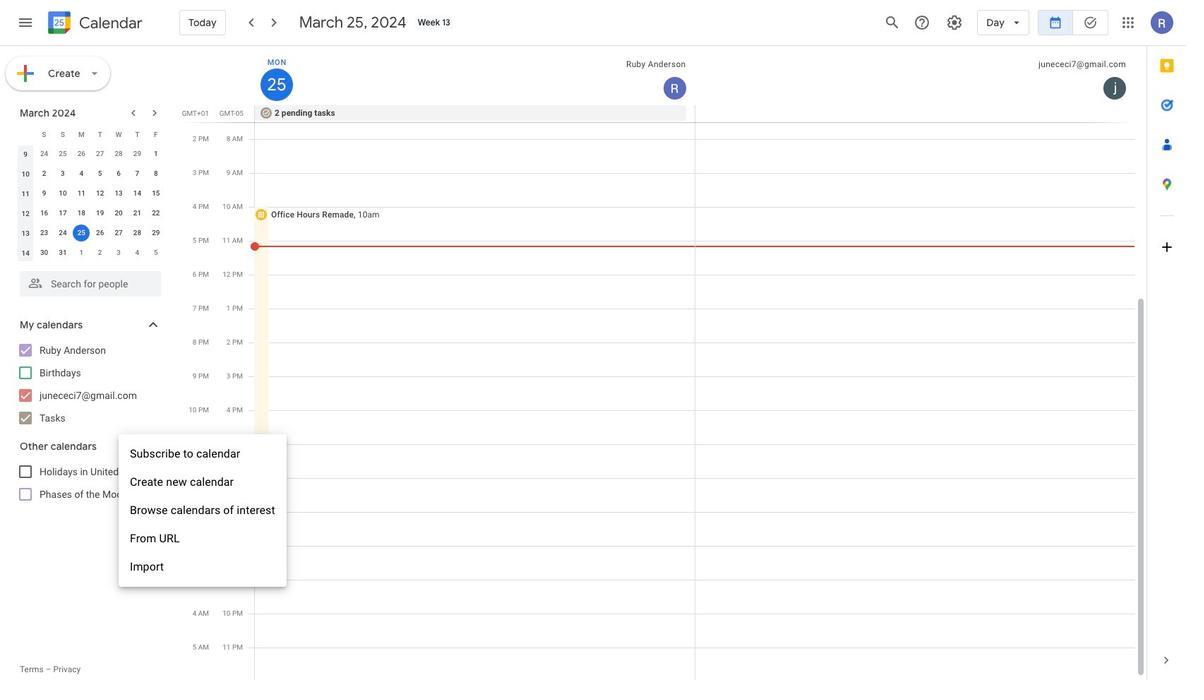 Task type: describe. For each thing, give the bounding box(es) containing it.
21 element
[[129, 205, 146, 222]]

12 element
[[92, 185, 109, 202]]

4 element
[[73, 165, 90, 182]]

row group inside march 2024 grid
[[16, 144, 165, 263]]

28 element
[[129, 225, 146, 242]]

february 24 element
[[36, 145, 53, 162]]

calendar element
[[45, 8, 143, 40]]

april 2 element
[[92, 244, 109, 261]]

24 element
[[54, 225, 71, 242]]

25, today element
[[73, 225, 90, 242]]

add other calendars image
[[123, 439, 137, 453]]

april 4 element
[[129, 244, 146, 261]]

7 element
[[129, 165, 146, 182]]

monday, march 25, today element
[[261, 69, 293, 101]]

add calendars. menu
[[119, 434, 287, 587]]

cell inside row group
[[72, 223, 91, 243]]

february 26 element
[[73, 145, 90, 162]]

19 element
[[92, 205, 109, 222]]

february 27 element
[[92, 145, 109, 162]]

my calendars list
[[3, 339, 175, 429]]

27 element
[[110, 225, 127, 242]]

february 28 element
[[110, 145, 127, 162]]

february 29 element
[[129, 145, 146, 162]]

30 element
[[36, 244, 53, 261]]

18 element
[[73, 205, 90, 222]]

11 element
[[73, 185, 90, 202]]

1 element
[[147, 145, 164, 162]]

14 element
[[129, 185, 146, 202]]

13 element
[[110, 185, 127, 202]]

february 25 element
[[54, 145, 71, 162]]

8 element
[[147, 165, 164, 182]]



Task type: locate. For each thing, give the bounding box(es) containing it.
None search field
[[0, 266, 175, 297]]

settings menu image
[[947, 14, 964, 31]]

15 element
[[147, 185, 164, 202]]

31 element
[[54, 244, 71, 261]]

april 3 element
[[110, 244, 127, 261]]

22 element
[[147, 205, 164, 222]]

april 5 element
[[147, 244, 164, 261]]

heading
[[76, 14, 143, 31]]

3 element
[[54, 165, 71, 182]]

2 element
[[36, 165, 53, 182]]

23 element
[[36, 225, 53, 242]]

tab list
[[1148, 46, 1187, 641]]

10 element
[[54, 185, 71, 202]]

march 2024 grid
[[13, 124, 165, 263]]

row
[[249, 105, 1147, 122], [16, 124, 165, 144], [16, 144, 165, 164], [16, 164, 165, 184], [16, 184, 165, 203], [16, 203, 165, 223], [16, 223, 165, 243], [16, 243, 165, 263]]

april 1 element
[[73, 244, 90, 261]]

heading inside 'calendar' element
[[76, 14, 143, 31]]

5 element
[[92, 165, 109, 182]]

20 element
[[110, 205, 127, 222]]

0 horizontal spatial column header
[[16, 124, 35, 144]]

grid
[[181, 46, 1147, 680]]

17 element
[[54, 205, 71, 222]]

1 horizontal spatial column header
[[255, 46, 695, 105]]

6 element
[[110, 165, 127, 182]]

column header inside march 2024 grid
[[16, 124, 35, 144]]

29 element
[[147, 225, 164, 242]]

cell
[[72, 223, 91, 243]]

9 element
[[36, 185, 53, 202]]

1 vertical spatial column header
[[16, 124, 35, 144]]

column header
[[255, 46, 695, 105], [16, 124, 35, 144]]

26 element
[[92, 225, 109, 242]]

row group
[[16, 144, 165, 263]]

Search for people text field
[[28, 271, 153, 297]]

16 element
[[36, 205, 53, 222]]

main drawer image
[[17, 14, 34, 31]]

other calendars list
[[3, 460, 175, 506]]

0 vertical spatial column header
[[255, 46, 695, 105]]



Task type: vqa. For each thing, say whether or not it's contained in the screenshot.
'February 27' "Element"
yes



